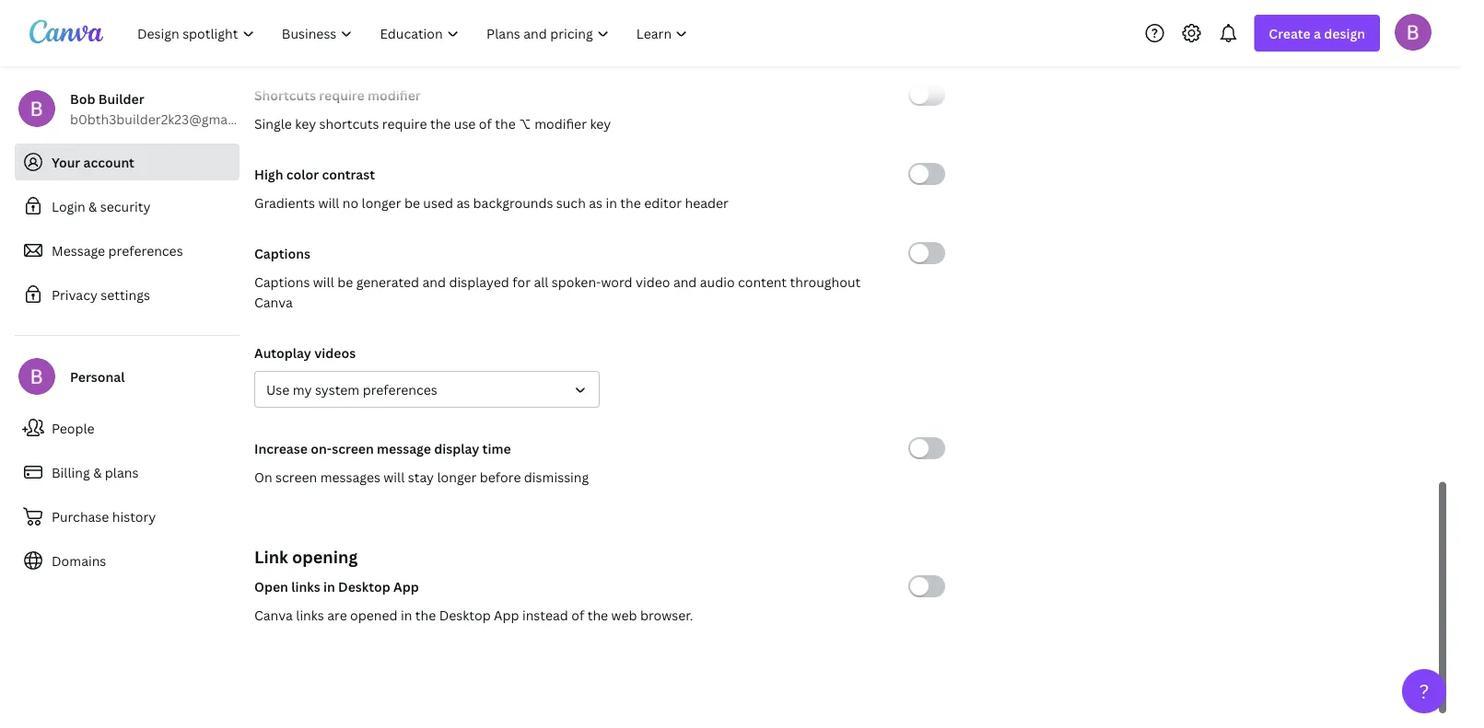 Task type: locate. For each thing, give the bounding box(es) containing it.
screen down increase
[[276, 468, 317, 486]]

1 vertical spatial of
[[571, 607, 584, 624]]

links for are
[[296, 607, 324, 624]]

1 vertical spatial preferences
[[363, 381, 437, 398]]

shortcuts
[[319, 115, 379, 132]]

single key shortcuts require the use of the ⌥ modifier key
[[254, 115, 611, 132]]

⌥
[[519, 115, 531, 132]]

generated
[[356, 273, 419, 291]]

0 vertical spatial will
[[318, 194, 339, 211]]

displayed
[[449, 273, 509, 291]]

1 horizontal spatial desktop
[[439, 607, 491, 624]]

1 horizontal spatial in
[[401, 607, 412, 624]]

modifier right ⌥
[[534, 115, 587, 132]]

as right used on the top left of page
[[456, 194, 470, 211]]

0 vertical spatial in
[[606, 194, 617, 211]]

login & security
[[52, 198, 151, 215]]

be
[[404, 194, 420, 211], [337, 273, 353, 291]]

your
[[52, 153, 80, 171]]

as
[[456, 194, 470, 211], [589, 194, 603, 211]]

1 horizontal spatial and
[[673, 273, 697, 291]]

0 horizontal spatial be
[[337, 273, 353, 291]]

shortcuts
[[254, 86, 316, 104]]

are
[[327, 607, 347, 624]]

create a design button
[[1254, 15, 1380, 52]]

0 vertical spatial require
[[319, 86, 365, 104]]

will left no
[[318, 194, 339, 211]]

1 vertical spatial app
[[494, 607, 519, 624]]

preferences down login & security link
[[108, 242, 183, 259]]

be left used on the top left of page
[[404, 194, 420, 211]]

content
[[738, 273, 787, 291]]

message preferences link
[[15, 232, 240, 269]]

increase
[[254, 440, 308, 457]]

modifier
[[368, 86, 421, 104], [534, 115, 587, 132]]

browser.
[[640, 607, 693, 624]]

message
[[52, 242, 105, 259]]

1 horizontal spatial screen
[[332, 440, 374, 457]]

1 horizontal spatial preferences
[[363, 381, 437, 398]]

0 vertical spatial of
[[479, 115, 492, 132]]

single
[[254, 115, 292, 132]]

1 horizontal spatial modifier
[[534, 115, 587, 132]]

desktop up opened
[[338, 578, 390, 596]]

will for no
[[318, 194, 339, 211]]

security
[[100, 198, 151, 215]]

plans
[[105, 464, 139, 481]]

canva down the open
[[254, 607, 293, 624]]

domains link
[[15, 543, 240, 579]]

1 vertical spatial &
[[93, 464, 102, 481]]

will for be
[[313, 273, 334, 291]]

0 horizontal spatial key
[[295, 115, 316, 132]]

and
[[422, 273, 446, 291], [673, 273, 697, 291]]

modifier up single key shortcuts require the use of the ⌥ modifier key
[[368, 86, 421, 104]]

privacy settings
[[52, 286, 150, 304]]

2 horizontal spatial in
[[606, 194, 617, 211]]

account
[[83, 153, 134, 171]]

shortcuts require modifier
[[254, 86, 421, 104]]

privacy
[[52, 286, 98, 304]]

0 vertical spatial preferences
[[108, 242, 183, 259]]

gradients will no longer be used as backgrounds such as in the editor header
[[254, 194, 729, 211]]

key right single
[[295, 115, 316, 132]]

1 horizontal spatial key
[[590, 115, 611, 132]]

links
[[291, 578, 320, 596], [296, 607, 324, 624]]

in up the 'are'
[[323, 578, 335, 596]]

captions up autoplay
[[254, 273, 310, 291]]

bob builder image
[[1395, 14, 1432, 50]]

editor
[[644, 194, 682, 211]]

1 vertical spatial will
[[313, 273, 334, 291]]

0 vertical spatial modifier
[[368, 86, 421, 104]]

app left instead at the left of page
[[494, 607, 519, 624]]

captions
[[254, 245, 310, 262], [254, 273, 310, 291]]

0 vertical spatial captions
[[254, 245, 310, 262]]

0 horizontal spatial longer
[[362, 194, 401, 211]]

1 vertical spatial in
[[323, 578, 335, 596]]

captions down gradients
[[254, 245, 310, 262]]

time
[[482, 440, 511, 457]]

builder
[[98, 90, 144, 107]]

as right such
[[589, 194, 603, 211]]

be left "generated"
[[337, 273, 353, 291]]

0 horizontal spatial as
[[456, 194, 470, 211]]

settings
[[101, 286, 150, 304]]

0 vertical spatial desktop
[[338, 578, 390, 596]]

on
[[254, 468, 272, 486]]

2 vertical spatial will
[[384, 468, 405, 486]]

& for billing
[[93, 464, 102, 481]]

screen
[[332, 440, 374, 457], [276, 468, 317, 486]]

canva
[[254, 293, 293, 311], [254, 607, 293, 624]]

1 canva from the top
[[254, 293, 293, 311]]

longer down display
[[437, 468, 477, 486]]

of right instead at the left of page
[[571, 607, 584, 624]]

& for login
[[89, 198, 97, 215]]

will
[[318, 194, 339, 211], [313, 273, 334, 291], [384, 468, 405, 486]]

1 horizontal spatial of
[[571, 607, 584, 624]]

screen up "messages"
[[332, 440, 374, 457]]

of
[[479, 115, 492, 132], [571, 607, 584, 624]]

1 vertical spatial modifier
[[534, 115, 587, 132]]

& left plans
[[93, 464, 102, 481]]

1 vertical spatial screen
[[276, 468, 317, 486]]

in
[[606, 194, 617, 211], [323, 578, 335, 596], [401, 607, 412, 624]]

app
[[393, 578, 419, 596], [494, 607, 519, 624]]

the
[[430, 115, 451, 132], [495, 115, 516, 132], [620, 194, 641, 211], [415, 607, 436, 624], [587, 607, 608, 624]]

message
[[377, 440, 431, 457]]

Use my system preferences button
[[254, 371, 600, 408]]

links down link opening
[[291, 578, 320, 596]]

and left displayed
[[422, 273, 446, 291]]

1 vertical spatial longer
[[437, 468, 477, 486]]

the left ⌥
[[495, 115, 516, 132]]

create a design
[[1269, 24, 1365, 42]]

canva up autoplay
[[254, 293, 293, 311]]

web
[[611, 607, 637, 624]]

require
[[319, 86, 365, 104], [382, 115, 427, 132]]

captions inside captions will be generated and displayed for all spoken-word video and audio content throughout canva
[[254, 273, 310, 291]]

0 horizontal spatial screen
[[276, 468, 317, 486]]

0 horizontal spatial and
[[422, 273, 446, 291]]

1 key from the left
[[295, 115, 316, 132]]

videos
[[314, 344, 356, 362]]

will left "generated"
[[313, 273, 334, 291]]

0 vertical spatial canva
[[254, 293, 293, 311]]

app up opened
[[393, 578, 419, 596]]

desktop left instead at the left of page
[[439, 607, 491, 624]]

1 vertical spatial links
[[296, 607, 324, 624]]

0 horizontal spatial app
[[393, 578, 419, 596]]

1 vertical spatial desktop
[[439, 607, 491, 624]]

billing
[[52, 464, 90, 481]]

in right such
[[606, 194, 617, 211]]

design
[[1324, 24, 1365, 42]]

and right video
[[673, 273, 697, 291]]

0 vertical spatial app
[[393, 578, 419, 596]]

1 captions from the top
[[254, 245, 310, 262]]

1 horizontal spatial as
[[589, 194, 603, 211]]

1 horizontal spatial longer
[[437, 468, 477, 486]]

longer right no
[[362, 194, 401, 211]]

used
[[423, 194, 453, 211]]

&
[[89, 198, 97, 215], [93, 464, 102, 481]]

autoplay videos
[[254, 344, 356, 362]]

link
[[254, 546, 288, 568]]

1 vertical spatial captions
[[254, 273, 310, 291]]

1 vertical spatial require
[[382, 115, 427, 132]]

use my system preferences
[[266, 381, 437, 398]]

0 vertical spatial links
[[291, 578, 320, 596]]

longer
[[362, 194, 401, 211], [437, 468, 477, 486]]

preferences up "message"
[[363, 381, 437, 398]]

will left the 'stay'
[[384, 468, 405, 486]]

0 vertical spatial &
[[89, 198, 97, 215]]

1 as from the left
[[456, 194, 470, 211]]

in right opened
[[401, 607, 412, 624]]

message preferences
[[52, 242, 183, 259]]

require right the shortcuts
[[382, 115, 427, 132]]

links left the 'are'
[[296, 607, 324, 624]]

the left web
[[587, 607, 608, 624]]

preferences
[[108, 242, 183, 259], [363, 381, 437, 398]]

links for in
[[291, 578, 320, 596]]

& right login
[[89, 198, 97, 215]]

1 vertical spatial canva
[[254, 607, 293, 624]]

gradients
[[254, 194, 315, 211]]

require up the shortcuts
[[319, 86, 365, 104]]

1 vertical spatial be
[[337, 273, 353, 291]]

will inside captions will be generated and displayed for all spoken-word video and audio content throughout canva
[[313, 273, 334, 291]]

use
[[454, 115, 476, 132]]

2 captions from the top
[[254, 273, 310, 291]]

0 vertical spatial be
[[404, 194, 420, 211]]

link opening
[[254, 546, 358, 568]]

key right ⌥
[[590, 115, 611, 132]]

of right use
[[479, 115, 492, 132]]

captions for captions will be generated and displayed for all spoken-word video and audio content throughout canva
[[254, 273, 310, 291]]

desktop
[[338, 578, 390, 596], [439, 607, 491, 624]]



Task type: vqa. For each thing, say whether or not it's contained in the screenshot.


Task type: describe. For each thing, give the bounding box(es) containing it.
high color contrast
[[254, 165, 375, 183]]

your account
[[52, 153, 134, 171]]

2 and from the left
[[673, 273, 697, 291]]

0 horizontal spatial modifier
[[368, 86, 421, 104]]

bob builder b0bth3builder2k23@gmail.com
[[70, 90, 265, 128]]

the left the editor
[[620, 194, 641, 211]]

all
[[534, 273, 549, 291]]

your account link
[[15, 144, 240, 181]]

2 canva from the top
[[254, 607, 293, 624]]

the left use
[[430, 115, 451, 132]]

spoken-
[[552, 273, 601, 291]]

display
[[434, 440, 479, 457]]

autoplay
[[254, 344, 311, 362]]

contrast
[[322, 165, 375, 183]]

0 horizontal spatial require
[[319, 86, 365, 104]]

messages
[[320, 468, 380, 486]]

history
[[112, 508, 156, 526]]

on-
[[311, 440, 332, 457]]

billing & plans
[[52, 464, 139, 481]]

1 horizontal spatial be
[[404, 194, 420, 211]]

personal
[[70, 368, 125, 386]]

purchase history link
[[15, 498, 240, 535]]

0 horizontal spatial preferences
[[108, 242, 183, 259]]

increase on-screen message display time
[[254, 440, 511, 457]]

bob
[[70, 90, 95, 107]]

people link
[[15, 410, 240, 447]]

purchase
[[52, 508, 109, 526]]

instead
[[522, 607, 568, 624]]

?
[[1419, 678, 1429, 705]]

1 horizontal spatial require
[[382, 115, 427, 132]]

open
[[254, 578, 288, 596]]

use
[[266, 381, 290, 398]]

video
[[636, 273, 670, 291]]

opening
[[292, 546, 358, 568]]

canva inside captions will be generated and displayed for all spoken-word video and audio content throughout canva
[[254, 293, 293, 311]]

2 key from the left
[[590, 115, 611, 132]]

2 as from the left
[[589, 194, 603, 211]]

a
[[1314, 24, 1321, 42]]

before
[[480, 468, 521, 486]]

b0bth3builder2k23@gmail.com
[[70, 110, 265, 128]]

0 horizontal spatial in
[[323, 578, 335, 596]]

0 vertical spatial screen
[[332, 440, 374, 457]]

? button
[[1402, 670, 1446, 714]]

word
[[601, 273, 633, 291]]

login
[[52, 198, 85, 215]]

2 vertical spatial in
[[401, 607, 412, 624]]

on screen messages will stay longer before dismissing
[[254, 468, 589, 486]]

people
[[52, 420, 94, 437]]

purchase history
[[52, 508, 156, 526]]

color
[[286, 165, 319, 183]]

header
[[685, 194, 729, 211]]

my
[[293, 381, 312, 398]]

captions for captions
[[254, 245, 310, 262]]

stay
[[408, 468, 434, 486]]

open links in desktop app
[[254, 578, 419, 596]]

canva links are opened in the desktop app instead of the web browser.
[[254, 607, 693, 624]]

opened
[[350, 607, 398, 624]]

billing & plans link
[[15, 454, 240, 491]]

dismissing
[[524, 468, 589, 486]]

0 vertical spatial longer
[[362, 194, 401, 211]]

such
[[556, 194, 586, 211]]

system
[[315, 381, 359, 398]]

captions will be generated and displayed for all spoken-word video and audio content throughout canva
[[254, 273, 861, 311]]

the right opened
[[415, 607, 436, 624]]

for
[[512, 273, 531, 291]]

backgrounds
[[473, 194, 553, 211]]

no
[[343, 194, 358, 211]]

1 and from the left
[[422, 273, 446, 291]]

1 horizontal spatial app
[[494, 607, 519, 624]]

high
[[254, 165, 283, 183]]

throughout
[[790, 273, 861, 291]]

login & security link
[[15, 188, 240, 225]]

domains
[[52, 552, 106, 570]]

0 horizontal spatial of
[[479, 115, 492, 132]]

top level navigation element
[[125, 15, 703, 52]]

be inside captions will be generated and displayed for all spoken-word video and audio content throughout canva
[[337, 273, 353, 291]]

create
[[1269, 24, 1311, 42]]

preferences inside button
[[363, 381, 437, 398]]

privacy settings link
[[15, 276, 240, 313]]

0 horizontal spatial desktop
[[338, 578, 390, 596]]

audio
[[700, 273, 735, 291]]



